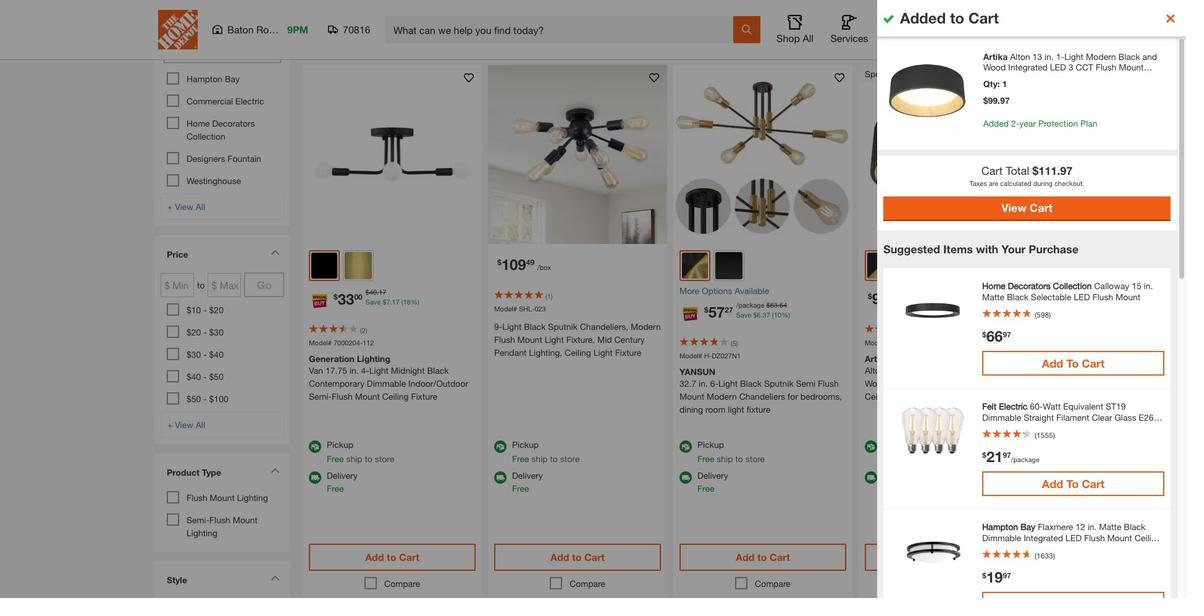 Task type: vqa. For each thing, say whether or not it's contained in the screenshot.
Hampton Bay
yes



Task type: locate. For each thing, give the bounding box(es) containing it.
fixture inside artika alton 13 in. 1-light modern black and wood integrated led 3 cct flush mount ceiling light fixture for kitchen or bedroom
[[916, 392, 942, 402]]

0 horizontal spatial 17
[[379, 288, 387, 296]]

(
[[546, 292, 547, 300], [402, 298, 403, 306], [773, 311, 774, 319], [360, 326, 362, 334], [731, 339, 733, 347]]

black inside yansun 32.7 in. 6-light black sputnik semi flush mount modern chandeliers for bedrooms, dining room light fixture
[[741, 379, 762, 389]]

2 horizontal spatial ceiling
[[865, 392, 892, 402]]

$ up 37
[[767, 301, 771, 309]]

$ inside $ 57 27
[[705, 306, 709, 315]]

or
[[989, 392, 997, 402]]

black left and on the right
[[974, 366, 995, 376]]

2 horizontal spatial available for pickup image
[[680, 441, 692, 453]]

$40 - $50
[[187, 371, 224, 382]]

view for $50 - $100
[[175, 419, 193, 430]]

$30 down $10 - $20 on the left of page
[[209, 327, 224, 337]]

0 vertical spatial sputnik
[[548, 322, 578, 332]]

$50 up $100
[[209, 371, 224, 382]]

2 horizontal spatial modern
[[941, 366, 971, 376]]

satin brass image
[[345, 252, 372, 279]]

0 horizontal spatial pickup free ship to store
[[327, 440, 394, 465]]

1 horizontal spatial ceiling
[[565, 348, 591, 358]]

1 vertical spatial %)
[[782, 311, 790, 319]]

model#
[[494, 305, 517, 313], [309, 339, 332, 347], [865, 339, 888, 347], [680, 352, 703, 360]]

$ 40 . 17 save $ 7 . 17 ( 18 %)
[[366, 288, 420, 306]]

2 vertical spatial lighting
[[187, 528, 218, 538]]

in. inside artika alton 13 in. 1-light modern black and wood integrated led 3 cct flush mount ceiling light fixture for kitchen or bedroom
[[900, 366, 909, 376]]

0 horizontal spatial store
[[375, 454, 394, 465]]

$50 - $100
[[187, 393, 229, 404]]

pickup for 32.7 in. 6-light black sputnik semi flush mount modern chandeliers for bedrooms, dining room light fixture image
[[698, 440, 724, 450]]

ceiling down dimmable
[[382, 392, 409, 402]]

add to cart button
[[680, 0, 847, 21], [865, 0, 1032, 21], [309, 544, 476, 571], [494, 544, 661, 571], [680, 544, 847, 571], [865, 544, 1032, 571]]

+ up 'price' at the left of page
[[168, 201, 173, 212]]

black inside 9-light black sputnik chandeliers, modern flush mount light fixture, mid century pendant lighting, ceiling light fixture
[[524, 322, 546, 332]]

4 pickup from the left
[[883, 440, 910, 450]]

- for $40
[[204, 371, 207, 382]]

fixture inside 9-light black sputnik chandeliers, modern flush mount light fixture, mid century pendant lighting, ceiling light fixture
[[616, 348, 642, 358]]

1 horizontal spatial sputnik
[[765, 379, 794, 389]]

all for -
[[196, 419, 205, 430]]

black inside generation lighting van 17.75 in. 4-light midnight black contemporary dimmable indoor/outdoor semi-flush mount ceiling fixture
[[427, 366, 449, 376]]

3 - from the top
[[204, 349, 207, 359]]

1 pickup from the left
[[327, 440, 354, 450]]

style link
[[161, 567, 284, 596]]

$ left 00
[[334, 293, 338, 302]]

modern up room
[[707, 392, 737, 402]]

all down $50 - $100
[[196, 419, 205, 430]]

$ 109 49 /box
[[498, 256, 552, 273]]

fm-
[[890, 339, 903, 347]]

light inside yansun 32.7 in. 6-light black sputnik semi flush mount modern chandeliers for bedrooms, dining room light fixture
[[719, 379, 738, 389]]

view
[[175, 201, 193, 212], [175, 419, 193, 430]]

$10 - $20
[[187, 304, 224, 315]]

$20 down $10
[[187, 327, 201, 337]]

+ view all link for $50 - $100
[[161, 411, 284, 438]]

van 17.75 in. 4-light midnight black contemporary dimmable indoor/outdoor semi-flush mount ceiling fixture image
[[303, 65, 482, 244]]

view down westinghouse link
[[175, 201, 193, 212]]

1
[[547, 292, 551, 300]]

flush down product type
[[187, 492, 208, 503]]

1 horizontal spatial rouge
[[958, 454, 984, 465]]

1 horizontal spatial available shipping image
[[865, 472, 878, 484]]

1 + from the top
[[168, 201, 173, 212]]

model# up generation
[[309, 339, 332, 347]]

ceiling down wood
[[865, 392, 892, 402]]

- down $10 - $20 on the left of page
[[204, 327, 207, 337]]

2 pickup free ship to store from the left
[[512, 440, 580, 465]]

1 vertical spatial rouge
[[958, 454, 984, 465]]

0 vertical spatial $20
[[209, 304, 224, 315]]

1 store from the left
[[375, 454, 394, 465]]

available
[[735, 286, 770, 296]]

all down westinghouse
[[196, 201, 205, 212]]

2 store from the left
[[561, 454, 580, 465]]

$ inside $ 99
[[868, 292, 873, 301]]

$40 down the $20 - $30
[[209, 349, 224, 359]]

in. left 4-
[[350, 366, 359, 376]]

me
[[952, 32, 966, 44]]

0 horizontal spatial delivery free
[[327, 471, 358, 494]]

black and gold image
[[682, 253, 708, 279]]

2 horizontal spatial lighting
[[357, 354, 391, 364]]

$50
[[209, 371, 224, 382], [187, 393, 201, 404]]

1 + view all link from the top
[[161, 193, 284, 220]]

1 horizontal spatial delivery free
[[512, 471, 543, 494]]

0 vertical spatial )
[[551, 292, 553, 300]]

light inside generation lighting van 17.75 in. 4-light midnight black contemporary dimmable indoor/outdoor semi-flush mount ceiling fixture
[[370, 366, 389, 376]]

2 ship from the left
[[532, 454, 548, 465]]

all inside button
[[803, 32, 814, 44]]

baton up search text field
[[227, 23, 254, 35]]

semi- down contemporary
[[309, 392, 332, 402]]

available for pickup image
[[309, 441, 321, 453], [494, 441, 507, 453], [680, 441, 692, 453]]

light up lighting,
[[545, 335, 564, 345]]

0 horizontal spatial save
[[366, 298, 381, 306]]

+ view all for westinghouse
[[168, 201, 205, 212]]

mount down dimmable
[[355, 392, 380, 402]]

fixture down the indoor/outdoor
[[411, 392, 438, 402]]

1 - from the top
[[204, 304, 207, 315]]

van
[[309, 366, 323, 376]]

flush down contemporary
[[332, 392, 353, 402]]

modern up 3
[[941, 366, 971, 376]]

/package
[[737, 301, 765, 309]]

2 + from the top
[[168, 419, 173, 430]]

0 horizontal spatial $40
[[187, 371, 201, 382]]

( right 37
[[773, 311, 774, 319]]

1 horizontal spatial %)
[[782, 311, 790, 319]]

free for available for pickup icon related to 33
[[327, 454, 344, 465]]

$50 down $40 - $50
[[187, 393, 201, 404]]

0 vertical spatial baton
[[227, 23, 254, 35]]

)
[[551, 292, 553, 300], [366, 326, 367, 334], [737, 339, 738, 347]]

1 available shipping image from the left
[[494, 472, 507, 484]]

black
[[524, 322, 546, 332], [427, 366, 449, 376], [974, 366, 995, 376], [741, 379, 762, 389]]

63
[[771, 301, 778, 309]]

+ view all link
[[161, 193, 284, 220], [161, 411, 284, 438]]

pickup for van 17.75 in. 4-light midnight black contemporary dimmable indoor/outdoor semi-flush mount ceiling fixture image
[[327, 440, 354, 450]]

1 vertical spatial $20
[[187, 327, 201, 337]]

flush up or
[[978, 379, 999, 389]]

light up led
[[920, 366, 939, 376]]

model# shl-023
[[494, 305, 546, 313]]

model# up artika
[[865, 339, 888, 347]]

( for ( 1 )
[[546, 292, 547, 300]]

1 horizontal spatial modern
[[707, 392, 737, 402]]

6-
[[711, 379, 719, 389]]

shop all button
[[776, 15, 815, 45]]

0 vertical spatial modern
[[631, 322, 661, 332]]

+ view all down $50 - $100
[[168, 419, 205, 430]]

$ inside $ 109 49 /box
[[498, 258, 502, 267]]

save down /package
[[737, 311, 752, 319]]

services button
[[830, 15, 870, 45]]

$ right 00
[[366, 288, 370, 296]]

lighting
[[357, 354, 391, 364], [237, 492, 268, 503], [187, 528, 218, 538]]

0 horizontal spatial available for pickup image
[[309, 441, 321, 453]]

model# up 9-
[[494, 305, 517, 313]]

0 vertical spatial $40
[[209, 349, 224, 359]]

baton rouge 9pm
[[227, 23, 309, 35]]

0 vertical spatial + view all link
[[161, 193, 284, 220]]

baton
[[227, 23, 254, 35], [933, 454, 956, 465]]

1 horizontal spatial baton
[[933, 454, 956, 465]]

3 ship from the left
[[717, 454, 733, 465]]

fixture
[[616, 348, 642, 358], [411, 392, 438, 402], [916, 392, 942, 402]]

chandeliers,
[[580, 322, 629, 332]]

%) down 64
[[782, 311, 790, 319]]

mount up lighting,
[[518, 335, 543, 345]]

1 + view all from the top
[[168, 201, 205, 212]]

( up dz027n1
[[731, 339, 733, 347]]

1 horizontal spatial save
[[737, 311, 752, 319]]

flush down flush mount lighting
[[210, 515, 230, 525]]

sputnik up "fixture,"
[[548, 322, 578, 332]]

3 pickup from the left
[[698, 440, 724, 450]]

4 - from the top
[[204, 371, 207, 382]]

services
[[831, 32, 869, 44]]

2 + view all from the top
[[168, 419, 205, 430]]

1 horizontal spatial semi-
[[309, 392, 332, 402]]

in. left 1- at the right of page
[[900, 366, 909, 376]]

2 horizontal spatial fixture
[[916, 392, 942, 402]]

$30
[[209, 327, 224, 337], [187, 349, 201, 359]]

27
[[725, 306, 734, 315]]

lighting down product type link
[[237, 492, 268, 503]]

1 for from the left
[[788, 392, 799, 402]]

2 view from the top
[[175, 419, 193, 430]]

0 vertical spatial all
[[803, 32, 814, 44]]

( for ( 2 )
[[360, 326, 362, 334]]

9-light black sputnik chandeliers, modern flush mount light fixture, mid century pendant lighting, ceiling light fixture
[[494, 322, 661, 358]]

1 vertical spatial $50
[[187, 393, 201, 404]]

delivery for available for pickup icon associated with 57
[[698, 471, 729, 481]]

$ left 49 in the left of the page
[[498, 258, 502, 267]]

delivery free for 33
[[327, 471, 358, 494]]

3 delivery free from the left
[[698, 471, 729, 494]]

available for pickup image for 57
[[680, 441, 692, 453]]

0 vertical spatial 2
[[362, 326, 366, 334]]

product
[[167, 467, 200, 478]]

2 horizontal spatial delivery free
[[698, 471, 729, 494]]

1 available shipping image from the left
[[309, 472, 321, 484]]

2 available for pickup image from the left
[[494, 441, 507, 453]]

0 horizontal spatial fixture
[[411, 392, 438, 402]]

1 delivery free from the left
[[327, 471, 358, 494]]

save down 40
[[366, 298, 381, 306]]

0 vertical spatial semi-
[[309, 392, 332, 402]]

1 vertical spatial $40
[[187, 371, 201, 382]]

$10
[[187, 304, 201, 315]]

designers
[[187, 153, 225, 164]]

1 horizontal spatial store
[[561, 454, 580, 465]]

1 horizontal spatial 2
[[883, 454, 888, 465]]

baton right at
[[933, 454, 956, 465]]

sponsored
[[865, 69, 908, 79]]

) up dz027n1
[[737, 339, 738, 347]]

17 right 40
[[379, 288, 387, 296]]

+ view all for $50 - $100
[[168, 419, 205, 430]]

0 horizontal spatial baton
[[227, 23, 254, 35]]

light down 'mid' at right
[[594, 348, 613, 358]]

1 horizontal spatial $40
[[209, 349, 224, 359]]

1 vertical spatial view
[[175, 419, 193, 430]]

home decorators collection
[[187, 118, 255, 141]]

available for pickup image
[[865, 441, 878, 453]]

9-light black sputnik chandeliers, modern flush mount light fixture, mid century pendant lighting, ceiling light fixture image
[[488, 65, 668, 244]]

3
[[951, 379, 956, 389]]

1 pickup free ship to store from the left
[[327, 440, 394, 465]]

modern up century
[[631, 322, 661, 332]]

black inside artika alton 13 in. 1-light modern black and wood integrated led 3 cct flush mount ceiling light fixture for kitchen or bedroom
[[974, 366, 995, 376]]

flush inside artika alton 13 in. 1-light modern black and wood integrated led 3 cct flush mount ceiling light fixture for kitchen or bedroom
[[978, 379, 999, 389]]

for down semi
[[788, 392, 799, 402]]

- for $50
[[204, 393, 207, 404]]

1 vertical spatial sputnik
[[765, 379, 794, 389]]

2 for ( 2 )
[[362, 326, 366, 334]]

hd2wd
[[918, 339, 943, 347]]

0 horizontal spatial ship
[[346, 454, 363, 465]]

2 pickup from the left
[[512, 440, 539, 450]]

0 horizontal spatial modern
[[631, 322, 661, 332]]

2 + view all link from the top
[[161, 411, 284, 438]]

/box
[[538, 263, 552, 271]]

0 vertical spatial save
[[366, 298, 381, 306]]

- down $30 - $40
[[204, 371, 207, 382]]

$40 - $50 link
[[187, 371, 224, 382]]

- left $100
[[204, 393, 207, 404]]

) up 112
[[366, 326, 367, 334]]

1 horizontal spatial available for pickup image
[[494, 441, 507, 453]]

flush inside "semi-flush mount lighting"
[[210, 515, 230, 525]]

$
[[498, 258, 502, 267], [366, 288, 370, 296], [868, 292, 873, 301], [334, 293, 338, 302], [383, 298, 387, 306], [767, 301, 771, 309], [705, 306, 709, 315], [754, 311, 757, 319]]

mid
[[598, 335, 612, 345]]

mount up 'dining'
[[680, 392, 705, 402]]

4 delivery from the left
[[883, 471, 914, 481]]

bedrooms,
[[801, 392, 843, 402]]

1 horizontal spatial 17
[[392, 298, 400, 306]]

dz027n1
[[712, 352, 741, 360]]

0 vertical spatial view
[[175, 201, 193, 212]]

2 horizontal spatial ship
[[717, 454, 733, 465]]

3 pickup free ship to store from the left
[[698, 440, 765, 465]]

sputnik inside yansun 32.7 in. 6-light black sputnik semi flush mount modern chandeliers for bedrooms, dining room light fixture
[[765, 379, 794, 389]]

midnight black image
[[312, 253, 337, 279]]

in. inside generation lighting van 17.75 in. 4-light midnight black contemporary dimmable indoor/outdoor semi-flush mount ceiling fixture
[[350, 366, 359, 376]]

2 delivery from the left
[[512, 471, 543, 481]]

semi-
[[309, 392, 332, 402], [187, 515, 210, 525]]

3 delivery from the left
[[698, 471, 729, 481]]

17 right 7
[[392, 298, 400, 306]]

rouge right at
[[958, 454, 984, 465]]

- down the $20 - $30
[[204, 349, 207, 359]]

$20 right $10
[[209, 304, 224, 315]]

fixture down century
[[616, 348, 642, 358]]

2 vertical spatial all
[[196, 419, 205, 430]]

1 vertical spatial baton
[[933, 454, 956, 465]]

0 vertical spatial $50
[[209, 371, 224, 382]]

1 horizontal spatial $20
[[209, 304, 224, 315]]

in. left the 6-
[[699, 379, 708, 389]]

all right shop
[[803, 32, 814, 44]]

- for $10
[[204, 304, 207, 315]]

- right $10
[[204, 304, 207, 315]]

pickup free ship to store for 57
[[698, 440, 765, 465]]

0 horizontal spatial sputnik
[[548, 322, 578, 332]]

for down 3
[[945, 392, 955, 402]]

available shipping image for free
[[309, 472, 321, 484]]

ceiling
[[565, 348, 591, 358], [382, 392, 409, 402], [865, 392, 892, 402]]

2 vertical spatial modern
[[707, 392, 737, 402]]

3 store from the left
[[746, 454, 765, 465]]

2 available shipping image from the left
[[865, 472, 878, 484]]

1 horizontal spatial lighting
[[237, 492, 268, 503]]

1 horizontal spatial for
[[945, 392, 955, 402]]

5 - from the top
[[204, 393, 207, 404]]

0 horizontal spatial 2
[[362, 326, 366, 334]]

delivery for second available for pickup icon from right
[[512, 471, 543, 481]]

2 horizontal spatial store
[[746, 454, 765, 465]]

fixture,
[[567, 335, 595, 345]]

2 inside pickup 2 in stock at baton rouge
[[883, 454, 888, 465]]

9-
[[494, 322, 503, 332]]

$40 down $30 - $40
[[187, 371, 201, 382]]

flush mount lighting link
[[187, 492, 268, 503]]

0 horizontal spatial $30
[[187, 349, 201, 359]]

( right 7
[[402, 298, 403, 306]]

1 vertical spatial 2
[[883, 454, 888, 465]]

1 horizontal spatial $50
[[209, 371, 224, 382]]

lighting down flush mount lighting
[[187, 528, 218, 538]]

+ view all link down westinghouse link
[[161, 193, 284, 220]]

( inside /package $ 63 . 64 save $ 6 . 37 ( 10 %)
[[773, 311, 774, 319]]

mount inside "semi-flush mount lighting"
[[233, 515, 258, 525]]

0 horizontal spatial in.
[[350, 366, 359, 376]]

2 horizontal spatial pickup free ship to store
[[698, 440, 765, 465]]

0 horizontal spatial lighting
[[187, 528, 218, 538]]

1 vertical spatial save
[[737, 311, 752, 319]]

2 for pickup 2 in stock at baton rouge
[[883, 454, 888, 465]]

1 horizontal spatial pickup free ship to store
[[512, 440, 580, 465]]

1 delivery from the left
[[327, 471, 358, 481]]

2 available shipping image from the left
[[680, 472, 692, 484]]

2 for from the left
[[945, 392, 955, 402]]

( up 7000204-
[[360, 326, 362, 334]]

$100
[[209, 393, 229, 404]]

1 horizontal spatial in.
[[699, 379, 708, 389]]

view for westinghouse
[[175, 201, 193, 212]]

bay
[[225, 73, 240, 84]]

0 vertical spatial rouge
[[257, 23, 286, 35]]

1 available for pickup image from the left
[[309, 441, 321, 453]]

+ view all down westinghouse
[[168, 201, 205, 212]]

%) right 7
[[411, 298, 420, 306]]

1 vertical spatial + view all link
[[161, 411, 284, 438]]

semi- down flush mount lighting
[[187, 515, 210, 525]]

sputnik up chandeliers
[[765, 379, 794, 389]]

semi- inside "semi-flush mount lighting"
[[187, 515, 210, 525]]

$ down black/wood "image"
[[868, 292, 873, 301]]

2 vertical spatial )
[[737, 339, 738, 347]]

light
[[503, 322, 522, 332], [545, 335, 564, 345], [594, 348, 613, 358], [370, 366, 389, 376], [920, 366, 939, 376], [719, 379, 738, 389], [894, 392, 913, 402]]

save inside '$ 40 . 17 save $ 7 . 17 ( 18 %)'
[[366, 298, 381, 306]]

store for 33
[[375, 454, 394, 465]]

( up the 023
[[546, 292, 547, 300]]

sputnik inside 9-light black sputnik chandeliers, modern flush mount light fixture, mid century pendant lighting, ceiling light fixture
[[548, 322, 578, 332]]

0 horizontal spatial ceiling
[[382, 392, 409, 402]]

0 horizontal spatial %)
[[411, 298, 420, 306]]

) down /box
[[551, 292, 553, 300]]

black up the indoor/outdoor
[[427, 366, 449, 376]]

2 up 112
[[362, 326, 366, 334]]

view down $50 - $100
[[175, 419, 193, 430]]

0 horizontal spatial available shipping image
[[494, 472, 507, 484]]

semi
[[796, 379, 816, 389]]

model# 7000204-112
[[309, 339, 374, 347]]

black up chandeliers
[[741, 379, 762, 389]]

1 horizontal spatial fixture
[[616, 348, 642, 358]]

flush up bedrooms,
[[818, 379, 839, 389]]

2 - from the top
[[204, 327, 207, 337]]

1 vertical spatial )
[[366, 326, 367, 334]]

fixture down led
[[916, 392, 942, 402]]

lighting up 4-
[[357, 354, 391, 364]]

$ down options
[[705, 306, 709, 315]]

17.75
[[326, 366, 347, 376]]

13
[[888, 366, 897, 376]]

mount down product type link
[[210, 492, 235, 503]]

delivery inside delivery scheduled
[[883, 471, 914, 481]]

the home depot logo image
[[158, 10, 198, 49]]

( 1 )
[[546, 292, 553, 300]]

0 vertical spatial 17
[[379, 288, 387, 296]]

mount down flush mount lighting
[[233, 515, 258, 525]]

1 horizontal spatial available shipping image
[[680, 472, 692, 484]]

0 horizontal spatial for
[[788, 392, 799, 402]]

0 vertical spatial + view all
[[168, 201, 205, 212]]

1 vertical spatial all
[[196, 201, 205, 212]]

0 vertical spatial %)
[[411, 298, 420, 306]]

1 ship from the left
[[346, 454, 363, 465]]

flush
[[494, 335, 515, 345], [818, 379, 839, 389], [978, 379, 999, 389], [332, 392, 353, 402], [187, 492, 208, 503], [210, 515, 230, 525]]

black down the 023
[[524, 322, 546, 332]]

flush inside yansun 32.7 in. 6-light black sputnik semi flush mount modern chandeliers for bedrooms, dining room light fixture
[[818, 379, 839, 389]]

0 vertical spatial lighting
[[357, 354, 391, 364]]

ceiling down "fixture,"
[[565, 348, 591, 358]]

fixture inside generation lighting van 17.75 in. 4-light midnight black contemporary dimmable indoor/outdoor semi-flush mount ceiling fixture
[[411, 392, 438, 402]]

brand
[[167, 17, 192, 28]]

+ for $50 - $100
[[168, 419, 173, 430]]

3 available for pickup image from the left
[[680, 441, 692, 453]]

light up dimmable
[[370, 366, 389, 376]]

mount down and on the right
[[1001, 379, 1026, 389]]

pickup 2 in stock at baton rouge
[[883, 440, 984, 465]]

49
[[526, 258, 535, 267]]

2 horizontal spatial )
[[737, 339, 738, 347]]

fixture for light
[[616, 348, 642, 358]]

flush up 'pendant'
[[494, 335, 515, 345]]

1 view from the top
[[175, 201, 193, 212]]

+ up the product
[[168, 419, 173, 430]]

at
[[923, 454, 931, 465]]

pickup free ship to store for 33
[[327, 440, 394, 465]]

available shipping image
[[494, 472, 507, 484], [680, 472, 692, 484]]

1 vertical spatial lighting
[[237, 492, 268, 503]]

$30 down the $20 - $30
[[187, 349, 201, 359]]

rouge left 9pm
[[257, 23, 286, 35]]

0 vertical spatial +
[[168, 201, 173, 212]]

0 vertical spatial $30
[[209, 327, 224, 337]]

1 vertical spatial +
[[168, 419, 173, 430]]

. left 18
[[390, 298, 392, 306]]

- for $20
[[204, 327, 207, 337]]

available shipping image
[[309, 472, 321, 484], [865, 472, 878, 484]]

9-light black sputnik chandeliers, modern flush mount light fixture, mid century pendant lighting, ceiling light fixture link
[[494, 320, 661, 359]]

0 horizontal spatial available shipping image
[[309, 472, 321, 484]]

hampton bay link
[[187, 73, 240, 84]]

for
[[788, 392, 799, 402], [945, 392, 955, 402]]

mount inside 9-light black sputnik chandeliers, modern flush mount light fixture, mid century pendant lighting, ceiling light fixture
[[518, 335, 543, 345]]

17
[[379, 288, 387, 296], [392, 298, 400, 306]]



Task type: describe. For each thing, give the bounding box(es) containing it.
1 horizontal spatial )
[[551, 292, 553, 300]]

available shipping image for available for pickup icon associated with 57
[[680, 472, 692, 484]]

model# for artika alton 13 in. 1-light modern black and wood integrated led 3 cct flush mount ceiling light fixture for kitchen or bedroom
[[865, 339, 888, 347]]

model# for yansun 32.7 in. 6-light black sputnik semi flush mount modern chandeliers for bedrooms, dining room light fixture
[[680, 352, 703, 360]]

5
[[733, 339, 737, 347]]

integrated
[[890, 379, 930, 389]]

available shipping image for second available for pickup icon from right
[[494, 472, 507, 484]]

37
[[763, 311, 771, 319]]

modern inside 9-light black sputnik chandeliers, modern flush mount light fixture, mid century pendant lighting, ceiling light fixture
[[631, 322, 661, 332]]

price-range-upperBound telephone field
[[208, 273, 241, 297]]

$ down /package
[[754, 311, 757, 319]]

ceiling inside generation lighting van 17.75 in. 4-light midnight black contemporary dimmable indoor/outdoor semi-flush mount ceiling fixture
[[382, 392, 409, 402]]

available shipping image for 2
[[865, 472, 878, 484]]

flush mount lighting
[[187, 492, 268, 503]]

save inside /package $ 63 . 64 save $ 6 . 37 ( 10 %)
[[737, 311, 752, 319]]

10
[[774, 311, 782, 319]]

109
[[502, 256, 526, 273]]

9pm
[[287, 23, 309, 35]]

shop all
[[777, 32, 814, 44]]

modern inside artika alton 13 in. 1-light modern black and wood integrated led 3 cct flush mount ceiling light fixture for kitchen or bedroom
[[941, 366, 971, 376]]

black/wood image
[[868, 253, 894, 279]]

commercial electric link
[[187, 96, 264, 106]]

%) inside /package $ 63 . 64 save $ 6 . 37 ( 10 %)
[[782, 311, 790, 319]]

ship for 33
[[346, 454, 363, 465]]

semi-flush mount lighting
[[187, 515, 258, 538]]

1 horizontal spatial $30
[[209, 327, 224, 337]]

70816
[[343, 23, 371, 35]]

32.7
[[680, 379, 697, 389]]

more options available link
[[680, 284, 847, 297]]

0 horizontal spatial rouge
[[257, 23, 286, 35]]

$20 - $30 link
[[187, 327, 224, 337]]

for inside yansun 32.7 in. 6-light black sputnik semi flush mount modern chandeliers for bedrooms, dining room light fixture
[[788, 392, 799, 402]]

4-
[[361, 366, 370, 376]]

alton
[[865, 366, 885, 376]]

price
[[167, 249, 188, 259]]

room
[[706, 405, 726, 415]]

generation lighting van 17.75 in. 4-light midnight black contemporary dimmable indoor/outdoor semi-flush mount ceiling fixture
[[309, 354, 469, 402]]

1 vertical spatial 17
[[392, 298, 400, 306]]

alc-
[[903, 339, 918, 347]]

electric
[[236, 96, 264, 106]]

price link
[[161, 241, 284, 270]]

yansun
[[680, 367, 716, 377]]

. up 10
[[778, 301, 780, 309]]

baton inside pickup 2 in stock at baton rouge
[[933, 454, 956, 465]]

$ 33 00
[[334, 291, 363, 308]]

product type
[[167, 467, 221, 478]]

flush inside 9-light black sputnik chandeliers, modern flush mount light fixture, mid century pendant lighting, ceiling light fixture
[[494, 335, 515, 345]]

ship for 57
[[717, 454, 733, 465]]

me button
[[939, 15, 978, 45]]

mount inside yansun 32.7 in. 6-light black sputnik semi flush mount modern chandeliers for bedrooms, dining room light fixture
[[680, 392, 705, 402]]

light
[[728, 405, 745, 415]]

options
[[702, 286, 733, 296]]

pendant
[[494, 348, 527, 358]]

+ view all link for westinghouse
[[161, 193, 284, 220]]

lighting inside "semi-flush mount lighting"
[[187, 528, 218, 538]]

Search text field
[[164, 38, 281, 63]]

%) inside '$ 40 . 17 save $ 7 . 17 ( 18 %)'
[[411, 298, 420, 306]]

. down /package
[[761, 311, 763, 319]]

delivery scheduled
[[883, 471, 925, 494]]

rouge inside pickup 2 in stock at baton rouge
[[958, 454, 984, 465]]

6
[[757, 311, 761, 319]]

lighting inside generation lighting van 17.75 in. 4-light midnight black contemporary dimmable indoor/outdoor semi-flush mount ceiling fixture
[[357, 354, 391, 364]]

$ inside the "$ 33 00"
[[334, 293, 338, 302]]

alton 13 in. 1-light modern black and wood integrated led 3 cct flush mount ceiling light fixture for kitchen or bedroom image
[[859, 65, 1038, 244]]

led
[[932, 379, 948, 389]]

brand link
[[161, 10, 284, 38]]

023
[[535, 305, 546, 313]]

price-range-lowerBound telephone field
[[161, 273, 194, 297]]

pickup inside pickup 2 in stock at baton rouge
[[883, 440, 910, 450]]

model# fm-alc-hd2wd
[[865, 339, 943, 347]]

feedback link image
[[1170, 209, 1187, 276]]

0 horizontal spatial $20
[[187, 327, 201, 337]]

hampton
[[187, 73, 223, 84]]

mount inside generation lighting van 17.75 in. 4-light midnight black contemporary dimmable indoor/outdoor semi-flush mount ceiling fixture
[[355, 392, 380, 402]]

scheduled
[[883, 484, 925, 494]]

$30 - $40
[[187, 349, 224, 359]]

available for pickup image for 33
[[309, 441, 321, 453]]

contemporary
[[309, 379, 365, 389]]

home
[[187, 118, 210, 128]]

westinghouse link
[[187, 175, 241, 186]]

delivery free for 57
[[698, 471, 729, 494]]

delivery for available for pickup icon related to 33
[[327, 471, 358, 481]]

112
[[363, 339, 374, 347]]

dining
[[680, 405, 703, 415]]

2 delivery free from the left
[[512, 471, 543, 494]]

all for electric
[[196, 201, 205, 212]]

in
[[890, 454, 897, 465]]

semi- inside generation lighting van 17.75 in. 4-light midnight black contemporary dimmable indoor/outdoor semi-flush mount ceiling fixture
[[309, 392, 332, 402]]

free for available for pickup icon associated with 57
[[698, 454, 715, 465]]

What can we help you find today? search field
[[394, 17, 733, 43]]

bedroom
[[865, 405, 901, 415]]

) for 33
[[366, 326, 367, 334]]

model# h-dz027n1
[[680, 352, 741, 360]]

modern inside yansun 32.7 in. 6-light black sputnik semi flush mount modern chandeliers for bedrooms, dining room light fixture
[[707, 392, 737, 402]]

. right 00
[[377, 288, 379, 296]]

mount inside artika alton 13 in. 1-light modern black and wood integrated led 3 cct flush mount ceiling light fixture for kitchen or bedroom
[[1001, 379, 1026, 389]]

40
[[370, 288, 377, 296]]

99
[[873, 290, 889, 307]]

decorators
[[212, 118, 255, 128]]

ceiling inside artika alton 13 in. 1-light modern black and wood integrated led 3 cct flush mount ceiling light fixture for kitchen or bedroom
[[865, 392, 892, 402]]

hampton bay
[[187, 73, 240, 84]]

( 2 )
[[360, 326, 367, 334]]

$20 - $30
[[187, 327, 224, 337]]

lighting,
[[529, 348, 563, 358]]

$10 - $20 link
[[187, 304, 224, 315]]

chandeliers
[[740, 392, 786, 402]]

/package $ 63 . 64 save $ 6 . 37 ( 10 %)
[[737, 301, 790, 319]]

light down integrated
[[894, 392, 913, 402]]

00
[[354, 293, 363, 302]]

free for second available for pickup icon from right
[[512, 454, 529, 465]]

- for $30
[[204, 349, 207, 359]]

more options available
[[680, 286, 770, 296]]

0 horizontal spatial $50
[[187, 393, 201, 404]]

for inside artika alton 13 in. 1-light modern black and wood integrated led 3 cct flush mount ceiling light fixture for kitchen or bedroom
[[945, 392, 955, 402]]

$ left 18
[[383, 298, 387, 306]]

model# for generation lighting van 17.75 in. 4-light midnight black contemporary dimmable indoor/outdoor semi-flush mount ceiling fixture
[[309, 339, 332, 347]]

westinghouse
[[187, 175, 241, 186]]

flush inside generation lighting van 17.75 in. 4-light midnight black contemporary dimmable indoor/outdoor semi-flush mount ceiling fixture
[[332, 392, 353, 402]]

) for 57
[[737, 339, 738, 347]]

kitchen
[[957, 392, 987, 402]]

ceiling inside 9-light black sputnik chandeliers, modern flush mount light fixture, mid century pendant lighting, ceiling light fixture
[[565, 348, 591, 358]]

free for available shipping image associated with free
[[327, 484, 344, 494]]

product type link
[[161, 460, 284, 488]]

1-
[[911, 366, 920, 376]]

black image
[[901, 252, 928, 279]]

store for 57
[[746, 454, 765, 465]]

light down model# shl-023
[[503, 322, 522, 332]]

33
[[338, 291, 354, 308]]

( for ( 5 )
[[731, 339, 733, 347]]

diy
[[896, 32, 912, 44]]

baton rouge link
[[933, 454, 984, 465]]

+ for westinghouse
[[168, 201, 173, 212]]

indoor/outdoor
[[409, 379, 469, 389]]

collection
[[187, 131, 225, 141]]

pickup for '9-light black sputnik chandeliers, modern flush mount light fixture, mid century pendant lighting, ceiling light fixture' image
[[512, 440, 539, 450]]

shl-
[[519, 305, 535, 313]]

in. inside yansun 32.7 in. 6-light black sputnik semi flush mount modern chandeliers for bedrooms, dining room light fixture
[[699, 379, 708, 389]]

black image
[[716, 252, 743, 279]]

1 vertical spatial $30
[[187, 349, 201, 359]]

( inside '$ 40 . 17 save $ 7 . 17 ( 18 %)'
[[402, 298, 403, 306]]

fixture for ceiling
[[411, 392, 438, 402]]

commercial
[[187, 96, 233, 106]]

yansun 32.7 in. 6-light black sputnik semi flush mount modern chandeliers for bedrooms, dining room light fixture
[[680, 367, 843, 415]]

more
[[680, 286, 700, 296]]

type
[[202, 467, 221, 478]]

$ 99
[[868, 290, 889, 307]]

diy button
[[885, 15, 924, 45]]

32.7 in. 6-light black sputnik semi flush mount modern chandeliers for bedrooms, dining room light fixture image
[[674, 65, 853, 244]]

cct
[[958, 379, 975, 389]]

semi-flush mount lighting link
[[187, 515, 258, 538]]



